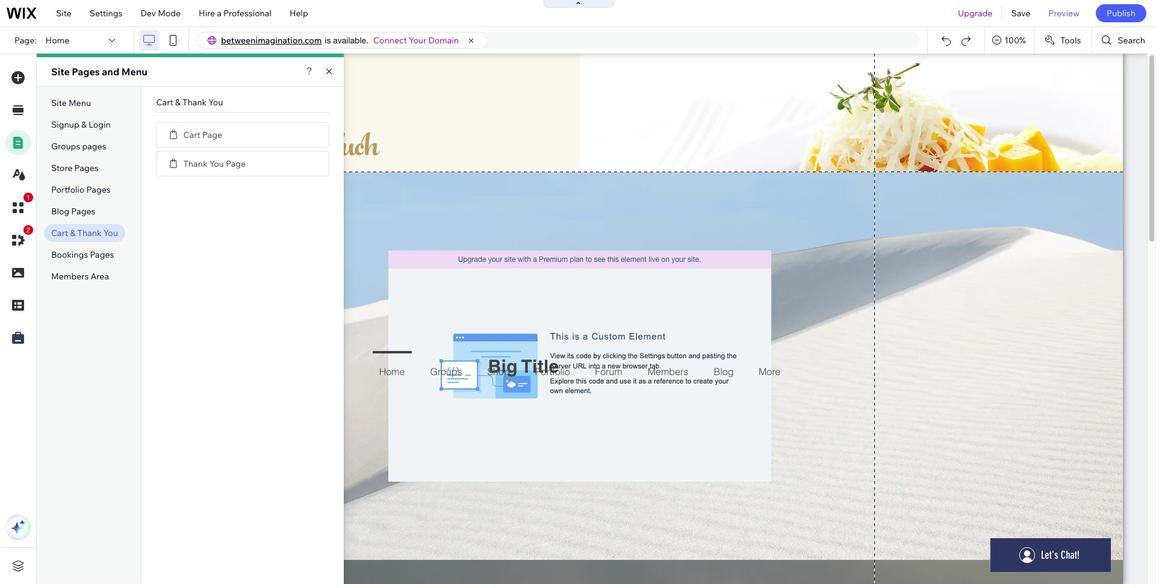 Task type: vqa. For each thing, say whether or not it's contained in the screenshot.
MENU
yes



Task type: locate. For each thing, give the bounding box(es) containing it.
100%
[[1004, 35, 1026, 46]]

menu
[[122, 66, 147, 78], [69, 98, 91, 108]]

0 vertical spatial cart
[[156, 97, 173, 108]]

1 vertical spatial page
[[226, 158, 246, 169]]

bookings
[[51, 249, 88, 260]]

search
[[1118, 35, 1145, 46]]

and
[[102, 66, 119, 78]]

thank up 'cart page'
[[182, 97, 207, 108]]

0 vertical spatial page
[[202, 129, 222, 140]]

groups pages
[[51, 141, 106, 152]]

1 vertical spatial &
[[81, 119, 87, 130]]

1 vertical spatial menu
[[69, 98, 91, 108]]

pages right portfolio
[[86, 184, 111, 195]]

0 horizontal spatial cart
[[51, 228, 68, 238]]

you
[[208, 97, 223, 108], [209, 158, 224, 169], [103, 228, 118, 238]]

site up the home
[[56, 8, 72, 19]]

0 vertical spatial menu
[[122, 66, 147, 78]]

1 vertical spatial cart
[[183, 129, 200, 140]]

pages down "portfolio pages"
[[71, 206, 95, 217]]

search button
[[1092, 27, 1156, 54]]

0 vertical spatial site
[[56, 8, 72, 19]]

available.
[[333, 36, 368, 45]]

site
[[56, 8, 72, 19], [51, 66, 70, 78], [51, 98, 67, 108]]

1 vertical spatial site
[[51, 66, 70, 78]]

tools
[[1060, 35, 1081, 46]]

site down the home
[[51, 66, 70, 78]]

site for site pages and menu
[[51, 66, 70, 78]]

menu up signup & login on the left top of page
[[69, 98, 91, 108]]

site up signup
[[51, 98, 67, 108]]

home
[[46, 35, 69, 46]]

cart & thank you
[[156, 97, 223, 108], [51, 228, 118, 238]]

you up bookings pages at the top left
[[103, 228, 118, 238]]

0 vertical spatial cart & thank you
[[156, 97, 223, 108]]

pages left and
[[72, 66, 100, 78]]

preview button
[[1039, 0, 1089, 26]]

&
[[175, 97, 181, 108], [81, 119, 87, 130], [70, 228, 76, 238]]

1 horizontal spatial menu
[[122, 66, 147, 78]]

you down 'cart page'
[[209, 158, 224, 169]]

1 horizontal spatial &
[[81, 119, 87, 130]]

1 vertical spatial cart & thank you
[[51, 228, 118, 238]]

pages up "portfolio pages"
[[74, 163, 99, 173]]

dev mode
[[141, 8, 181, 19]]

help
[[290, 8, 308, 19]]

pages
[[72, 66, 100, 78], [74, 163, 99, 173], [86, 184, 111, 195], [71, 206, 95, 217], [90, 249, 114, 260]]

cart & thank you up bookings pages at the top left
[[51, 228, 118, 238]]

cart & thank you up 'cart page'
[[156, 97, 223, 108]]

1
[[26, 194, 30, 201]]

is
[[325, 36, 331, 45]]

portfolio
[[51, 184, 85, 195]]

members
[[51, 271, 89, 282]]

pages for blog
[[71, 206, 95, 217]]

pages for portfolio
[[86, 184, 111, 195]]

hire a professional
[[199, 8, 271, 19]]

0 horizontal spatial page
[[202, 129, 222, 140]]

members area
[[51, 271, 109, 282]]

2 vertical spatial &
[[70, 228, 76, 238]]

thank down 'cart page'
[[183, 158, 207, 169]]

1 horizontal spatial cart
[[156, 97, 173, 108]]

pages for site
[[72, 66, 100, 78]]

you up 'cart page'
[[208, 97, 223, 108]]

pages up area
[[90, 249, 114, 260]]

2 vertical spatial you
[[103, 228, 118, 238]]

pages for bookings
[[90, 249, 114, 260]]

blog
[[51, 206, 69, 217]]

cart
[[156, 97, 173, 108], [183, 129, 200, 140], [51, 228, 68, 238]]

2 vertical spatial site
[[51, 98, 67, 108]]

2 button
[[5, 225, 33, 253]]

menu right and
[[122, 66, 147, 78]]

2 horizontal spatial &
[[175, 97, 181, 108]]

publish
[[1107, 8, 1136, 19]]

thank up bookings pages at the top left
[[77, 228, 102, 238]]

page
[[202, 129, 222, 140], [226, 158, 246, 169]]

pages for store
[[74, 163, 99, 173]]

1 vertical spatial thank
[[183, 158, 207, 169]]

0 horizontal spatial menu
[[69, 98, 91, 108]]

your
[[409, 35, 426, 46]]

2 horizontal spatial cart
[[183, 129, 200, 140]]

groups
[[51, 141, 80, 152]]

0 vertical spatial &
[[175, 97, 181, 108]]

domain
[[428, 35, 459, 46]]

cart page
[[183, 129, 222, 140]]

thank
[[182, 97, 207, 108], [183, 158, 207, 169], [77, 228, 102, 238]]

pages
[[82, 141, 106, 152]]



Task type: describe. For each thing, give the bounding box(es) containing it.
professional
[[223, 8, 271, 19]]

1 horizontal spatial cart & thank you
[[156, 97, 223, 108]]

site pages and menu
[[51, 66, 147, 78]]

publish button
[[1096, 4, 1146, 22]]

100% button
[[985, 27, 1034, 54]]

store pages
[[51, 163, 99, 173]]

mode
[[158, 8, 181, 19]]

upgrade
[[958, 8, 993, 19]]

portfolio pages
[[51, 184, 111, 195]]

save
[[1011, 8, 1030, 19]]

site for site menu
[[51, 98, 67, 108]]

blog pages
[[51, 206, 95, 217]]

is available. connect your domain
[[325, 35, 459, 46]]

0 vertical spatial thank
[[182, 97, 207, 108]]

1 vertical spatial you
[[209, 158, 224, 169]]

hire
[[199, 8, 215, 19]]

0 horizontal spatial cart & thank you
[[51, 228, 118, 238]]

0 horizontal spatial &
[[70, 228, 76, 238]]

2 vertical spatial cart
[[51, 228, 68, 238]]

preview
[[1048, 8, 1080, 19]]

store
[[51, 163, 73, 173]]

thank you page
[[183, 158, 246, 169]]

signup
[[51, 119, 79, 130]]

login
[[89, 119, 111, 130]]

tools button
[[1035, 27, 1092, 54]]

settings
[[90, 8, 122, 19]]

2
[[26, 226, 30, 234]]

1 horizontal spatial page
[[226, 158, 246, 169]]

site menu
[[51, 98, 91, 108]]

0 vertical spatial you
[[208, 97, 223, 108]]

signup & login
[[51, 119, 111, 130]]

1 button
[[5, 193, 33, 220]]

dev
[[141, 8, 156, 19]]

site for site
[[56, 8, 72, 19]]

a
[[217, 8, 222, 19]]

area
[[91, 271, 109, 282]]

2 vertical spatial thank
[[77, 228, 102, 238]]

bookings pages
[[51, 249, 114, 260]]

betweenimagination.com
[[221, 35, 322, 46]]

connect
[[373, 35, 407, 46]]

save button
[[1002, 0, 1039, 26]]



